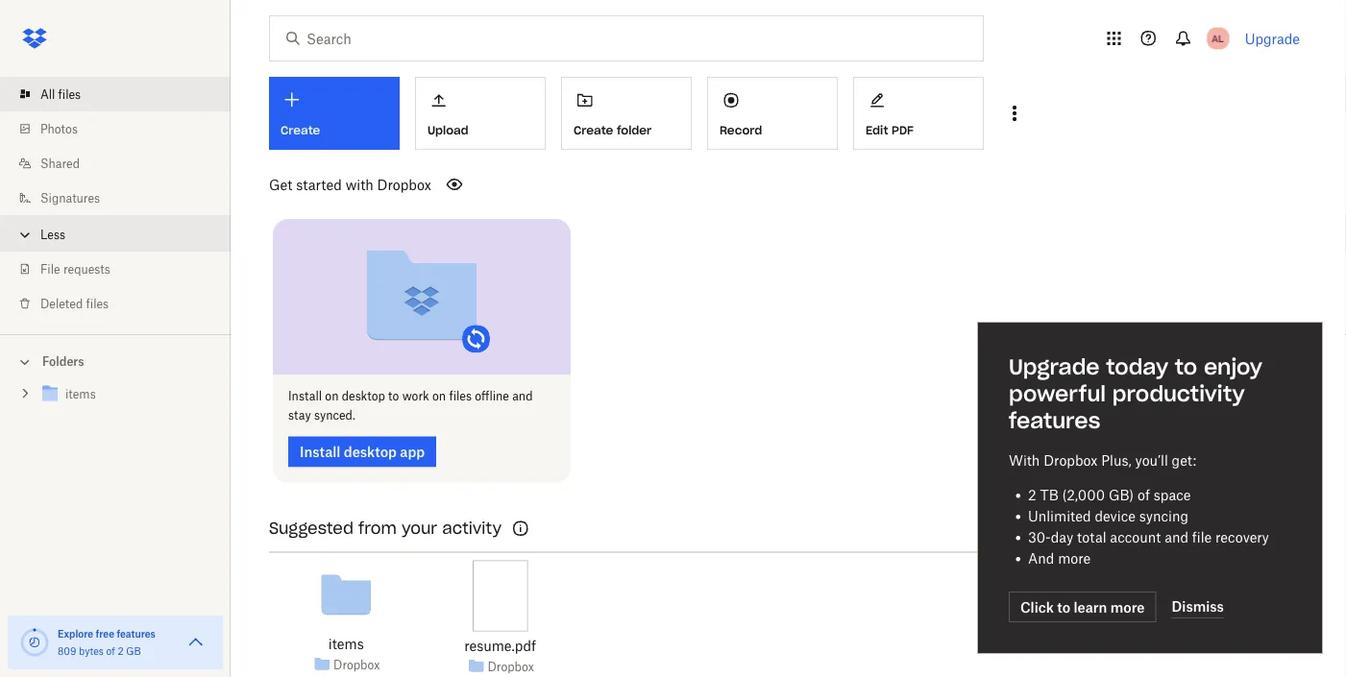 Task type: describe. For each thing, give the bounding box(es) containing it.
dropbox link for items
[[334, 656, 380, 675]]

2 inside explore free features 809 bytes of 2 gb
[[118, 646, 124, 658]]

photos list item
[[0, 112, 231, 146]]

shared
[[40, 156, 80, 171]]

create for create
[[281, 123, 320, 138]]

all files list item
[[0, 77, 231, 112]]

pdf
[[892, 123, 914, 138]]

edit pdf
[[866, 123, 914, 138]]

powerful
[[1009, 381, 1107, 408]]

create folder button
[[561, 77, 692, 150]]

app
[[400, 444, 425, 461]]

requests
[[63, 262, 110, 276]]

to inside upgrade today to enjoy powerful productivity features
[[1175, 354, 1198, 381]]

free
[[96, 628, 114, 640]]

2 tb (2,000 gb) of space unlimited device syncing 30-day total account and file recovery and more
[[1029, 487, 1270, 567]]

desktop inside install on desktop to work on files offline and stay synced.
[[342, 389, 385, 404]]

deleted files
[[40, 297, 109, 311]]

total
[[1078, 529, 1107, 546]]

features inside upgrade today to enjoy powerful productivity features
[[1009, 408, 1101, 435]]

upload button
[[415, 77, 546, 150]]

1 on from the left
[[325, 389, 339, 404]]

30-
[[1029, 529, 1052, 546]]

install desktop app
[[300, 444, 425, 461]]

account
[[1111, 529, 1162, 546]]

offline
[[475, 389, 509, 404]]

suggested
[[269, 519, 354, 539]]

folders
[[42, 355, 84, 369]]

synced.
[[314, 409, 355, 423]]

install on desktop to work on files offline and stay synced.
[[288, 389, 533, 423]]

click to learn more
[[1021, 599, 1145, 616]]

less image
[[15, 225, 35, 245]]

click to learn more button
[[1009, 592, 1157, 623]]

file
[[1193, 529, 1212, 546]]

0 vertical spatial items link
[[38, 382, 215, 408]]

al
[[1213, 32, 1225, 44]]

install desktop app button
[[288, 437, 437, 468]]

install for install desktop app
[[300, 444, 341, 461]]

features inside explore free features 809 bytes of 2 gb
[[117, 628, 156, 640]]

install for install on desktop to work on files offline and stay synced.
[[288, 389, 322, 404]]

less
[[40, 227, 65, 242]]

files for deleted files
[[86, 297, 109, 311]]

files for all files
[[58, 87, 81, 101]]

day
[[1052, 529, 1074, 546]]

to inside button
[[1058, 599, 1071, 616]]

with
[[346, 176, 374, 193]]

dropbox link for resume.pdf
[[488, 658, 534, 677]]

get:
[[1172, 452, 1197, 469]]

resume.pdf
[[464, 638, 537, 655]]

record button
[[708, 77, 838, 150]]

create for create folder
[[574, 123, 614, 138]]

gb)
[[1109, 487, 1135, 503]]

2 inside 2 tb (2,000 gb) of space unlimited device syncing 30-day total account and file recovery and more
[[1029, 487, 1037, 503]]

deleted
[[40, 297, 83, 311]]

quota usage element
[[19, 628, 50, 658]]

and
[[1029, 550, 1055, 567]]

desktop inside button
[[344, 444, 397, 461]]

file
[[40, 262, 60, 276]]

file requests link
[[15, 252, 231, 286]]

dismiss
[[1172, 599, 1225, 615]]

with dropbox plus, you'll get:
[[1009, 452, 1197, 469]]

upload
[[428, 123, 469, 138]]

al button
[[1203, 23, 1234, 54]]

(2,000
[[1063, 487, 1106, 503]]

shared link
[[15, 146, 231, 181]]

today
[[1107, 354, 1169, 381]]

file requests
[[40, 262, 110, 276]]

click
[[1021, 599, 1054, 616]]

bytes
[[79, 646, 104, 658]]

space
[[1154, 487, 1192, 503]]

resume.pdf link
[[464, 636, 537, 657]]

more inside 2 tb (2,000 gb) of space unlimited device syncing 30-day total account and file recovery and more
[[1059, 550, 1091, 567]]



Task type: locate. For each thing, give the bounding box(es) containing it.
photos
[[40, 122, 78, 136]]

on up synced.
[[325, 389, 339, 404]]

files right all
[[58, 87, 81, 101]]

create folder
[[574, 123, 652, 138]]

0 horizontal spatial create
[[281, 123, 320, 138]]

1 vertical spatial features
[[117, 628, 156, 640]]

2 left gb
[[118, 646, 124, 658]]

install inside install desktop app button
[[300, 444, 341, 461]]

recovery
[[1216, 529, 1270, 546]]

809
[[58, 646, 76, 658]]

create inside "create folder" button
[[574, 123, 614, 138]]

record
[[720, 123, 763, 138]]

upgrade
[[1246, 30, 1301, 47], [1009, 354, 1100, 381]]

all
[[40, 87, 55, 101]]

desktop up synced.
[[342, 389, 385, 404]]

0 horizontal spatial features
[[117, 628, 156, 640]]

tb
[[1041, 487, 1059, 503]]

list containing all files
[[0, 65, 231, 335]]

stay
[[288, 409, 311, 423]]

0 vertical spatial of
[[1138, 487, 1151, 503]]

activity
[[442, 519, 502, 539]]

2
[[1029, 487, 1037, 503], [118, 646, 124, 658]]

create left folder
[[574, 123, 614, 138]]

2 left tb
[[1029, 487, 1037, 503]]

upgrade link
[[1246, 30, 1301, 47]]

and right offline
[[513, 389, 533, 404]]

files inside install on desktop to work on files offline and stay synced.
[[449, 389, 472, 404]]

0 vertical spatial to
[[1175, 354, 1198, 381]]

suggested from your activity
[[269, 519, 502, 539]]

create up started
[[281, 123, 320, 138]]

1 horizontal spatial more
[[1111, 599, 1145, 616]]

1 horizontal spatial items link
[[329, 634, 364, 655]]

1 horizontal spatial 2
[[1029, 487, 1037, 503]]

1 horizontal spatial items
[[329, 636, 364, 653]]

on right work
[[433, 389, 446, 404]]

device
[[1095, 508, 1136, 524]]

create button
[[269, 77, 400, 150]]

on
[[325, 389, 339, 404], [433, 389, 446, 404]]

0 horizontal spatial to
[[388, 389, 399, 404]]

all files
[[40, 87, 81, 101]]

signatures link
[[15, 181, 231, 215]]

learn
[[1074, 599, 1108, 616]]

1 vertical spatial 2
[[118, 646, 124, 658]]

desktop left app at the left of page
[[344, 444, 397, 461]]

1 vertical spatial install
[[300, 444, 341, 461]]

files left offline
[[449, 389, 472, 404]]

0 horizontal spatial upgrade
[[1009, 354, 1100, 381]]

of down free
[[106, 646, 115, 658]]

files right deleted
[[86, 297, 109, 311]]

list
[[0, 65, 231, 335]]

folder
[[617, 123, 652, 138]]

1 horizontal spatial features
[[1009, 408, 1101, 435]]

2 on from the left
[[433, 389, 446, 404]]

0 horizontal spatial of
[[106, 646, 115, 658]]

and inside 2 tb (2,000 gb) of space unlimited device syncing 30-day total account and file recovery and more
[[1165, 529, 1189, 546]]

0 vertical spatial more
[[1059, 550, 1091, 567]]

get
[[269, 176, 293, 193]]

0 horizontal spatial items
[[65, 387, 96, 402]]

gb
[[126, 646, 141, 658]]

upgrade for upgrade today to enjoy powerful productivity features
[[1009, 354, 1100, 381]]

1 vertical spatial and
[[1165, 529, 1189, 546]]

items
[[65, 387, 96, 402], [329, 636, 364, 653]]

0 horizontal spatial items link
[[38, 382, 215, 408]]

1 vertical spatial items
[[329, 636, 364, 653]]

edit
[[866, 123, 889, 138]]

0 vertical spatial install
[[288, 389, 322, 404]]

upgrade for upgrade link
[[1246, 30, 1301, 47]]

more
[[1059, 550, 1091, 567], [1111, 599, 1145, 616]]

explore free features 809 bytes of 2 gb
[[58, 628, 156, 658]]

create
[[574, 123, 614, 138], [281, 123, 320, 138]]

and down syncing
[[1165, 529, 1189, 546]]

/resume.pdf image
[[473, 561, 528, 632]]

dismiss button
[[1172, 596, 1225, 619]]

of
[[1138, 487, 1151, 503], [106, 646, 115, 658]]

1 vertical spatial upgrade
[[1009, 354, 1100, 381]]

features up with
[[1009, 408, 1101, 435]]

1 horizontal spatial and
[[1165, 529, 1189, 546]]

upgrade right al dropdown button
[[1246, 30, 1301, 47]]

0 horizontal spatial on
[[325, 389, 339, 404]]

plus,
[[1102, 452, 1132, 469]]

0 vertical spatial items
[[65, 387, 96, 402]]

0 vertical spatial features
[[1009, 408, 1101, 435]]

all files link
[[15, 77, 231, 112]]

1 horizontal spatial create
[[574, 123, 614, 138]]

upgrade left today
[[1009, 354, 1100, 381]]

upgrade today to enjoy powerful productivity features
[[1009, 354, 1263, 435]]

folders button
[[0, 347, 231, 375]]

started
[[296, 176, 342, 193]]

0 horizontal spatial dropbox link
[[334, 656, 380, 675]]

productivity
[[1113, 381, 1245, 408]]

0 vertical spatial 2
[[1029, 487, 1037, 503]]

dropbox link
[[334, 656, 380, 675], [488, 658, 534, 677]]

files inside 'link'
[[58, 87, 81, 101]]

from
[[359, 519, 397, 539]]

your
[[402, 519, 438, 539]]

to
[[1175, 354, 1198, 381], [388, 389, 399, 404], [1058, 599, 1071, 616]]

0 vertical spatial and
[[513, 389, 533, 404]]

edit pdf button
[[854, 77, 984, 150]]

create inside create popup button
[[281, 123, 320, 138]]

files
[[58, 87, 81, 101], [86, 297, 109, 311], [449, 389, 472, 404]]

you'll
[[1136, 452, 1169, 469]]

1 vertical spatial desktop
[[344, 444, 397, 461]]

1 vertical spatial of
[[106, 646, 115, 658]]

1 horizontal spatial dropbox link
[[488, 658, 534, 677]]

0 horizontal spatial more
[[1059, 550, 1091, 567]]

2 horizontal spatial to
[[1175, 354, 1198, 381]]

0 vertical spatial files
[[58, 87, 81, 101]]

of right "gb)"
[[1138, 487, 1151, 503]]

1 horizontal spatial on
[[433, 389, 446, 404]]

and inside install on desktop to work on files offline and stay synced.
[[513, 389, 533, 404]]

syncing
[[1140, 508, 1189, 524]]

photos link
[[15, 112, 231, 146]]

with
[[1009, 452, 1040, 469]]

upgrade inside upgrade today to enjoy powerful productivity features
[[1009, 354, 1100, 381]]

2 horizontal spatial files
[[449, 389, 472, 404]]

to left enjoy
[[1175, 354, 1198, 381]]

of inside 2 tb (2,000 gb) of space unlimited device syncing 30-day total account and file recovery and more
[[1138, 487, 1151, 503]]

signatures
[[40, 191, 100, 205]]

more inside button
[[1111, 599, 1145, 616]]

work
[[402, 389, 429, 404]]

0 horizontal spatial 2
[[118, 646, 124, 658]]

of inside explore free features 809 bytes of 2 gb
[[106, 646, 115, 658]]

to inside install on desktop to work on files offline and stay synced.
[[388, 389, 399, 404]]

Search in folder "Dropbox" text field
[[307, 28, 944, 49]]

dropbox image
[[15, 19, 54, 58]]

1 horizontal spatial to
[[1058, 599, 1071, 616]]

0 vertical spatial desktop
[[342, 389, 385, 404]]

1 vertical spatial items link
[[329, 634, 364, 655]]

features
[[1009, 408, 1101, 435], [117, 628, 156, 640]]

0 vertical spatial upgrade
[[1246, 30, 1301, 47]]

to left work
[[388, 389, 399, 404]]

enjoy
[[1204, 354, 1263, 381]]

1 vertical spatial files
[[86, 297, 109, 311]]

install inside install on desktop to work on files offline and stay synced.
[[288, 389, 322, 404]]

0 horizontal spatial files
[[58, 87, 81, 101]]

install
[[288, 389, 322, 404], [300, 444, 341, 461]]

features up gb
[[117, 628, 156, 640]]

install down synced.
[[300, 444, 341, 461]]

and
[[513, 389, 533, 404], [1165, 529, 1189, 546]]

1 horizontal spatial upgrade
[[1246, 30, 1301, 47]]

install up stay
[[288, 389, 322, 404]]

unlimited
[[1029, 508, 1092, 524]]

more down day
[[1059, 550, 1091, 567]]

desktop
[[342, 389, 385, 404], [344, 444, 397, 461]]

1 vertical spatial more
[[1111, 599, 1145, 616]]

2 vertical spatial to
[[1058, 599, 1071, 616]]

1 horizontal spatial of
[[1138, 487, 1151, 503]]

1 horizontal spatial files
[[86, 297, 109, 311]]

1 vertical spatial to
[[388, 389, 399, 404]]

to left learn on the right bottom of the page
[[1058, 599, 1071, 616]]

more right learn on the right bottom of the page
[[1111, 599, 1145, 616]]

2 vertical spatial files
[[449, 389, 472, 404]]

dropbox
[[377, 176, 432, 193], [1044, 452, 1098, 469], [334, 658, 380, 672], [488, 660, 534, 674]]

0 horizontal spatial and
[[513, 389, 533, 404]]

get started with dropbox
[[269, 176, 432, 193]]

deleted files link
[[15, 286, 231, 321]]

explore
[[58, 628, 93, 640]]



Task type: vqa. For each thing, say whether or not it's contained in the screenshot.
Rotate associated with Rotate right
no



